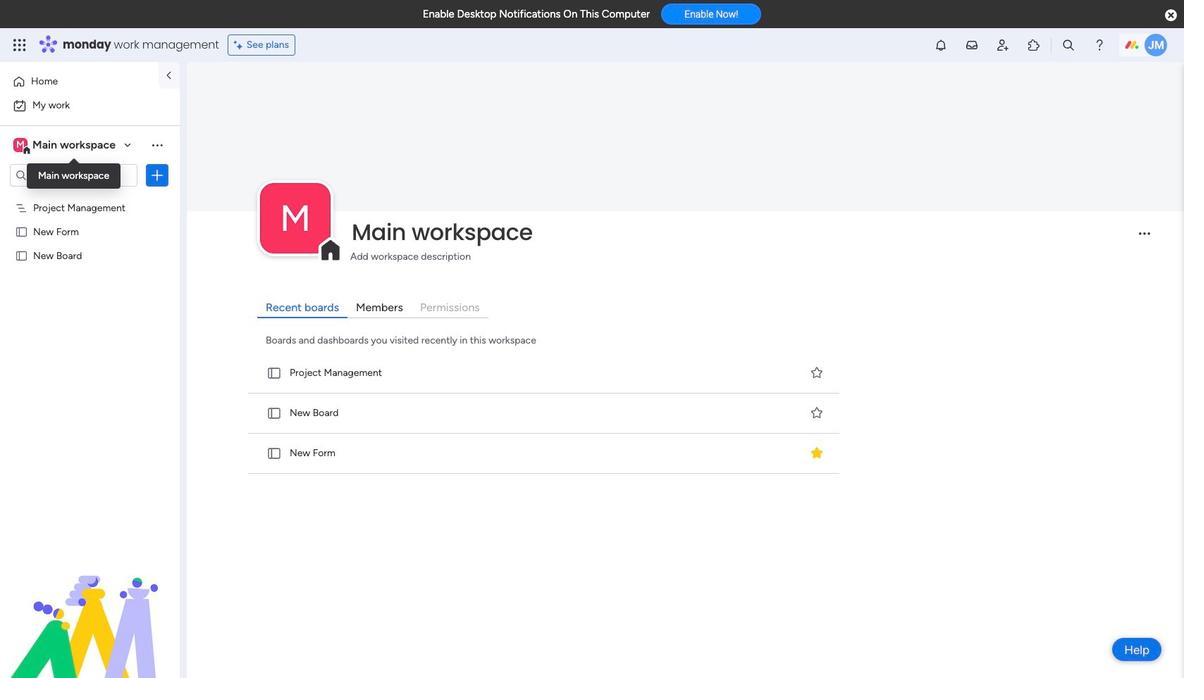 Task type: describe. For each thing, give the bounding box(es) containing it.
0 vertical spatial option
[[8, 71, 150, 93]]

quick search results list box
[[245, 354, 844, 474]]

0 vertical spatial public board image
[[15, 225, 28, 238]]

help image
[[1093, 38, 1107, 52]]

lottie animation element
[[0, 537, 180, 679]]

monday marketplace image
[[1027, 38, 1041, 52]]

see plans image
[[234, 37, 247, 53]]

2 add to favorites image from the top
[[810, 406, 824, 420]]

lottie animation image
[[0, 537, 180, 679]]

select product image
[[13, 38, 27, 52]]

jeremy miller image
[[1145, 34, 1167, 56]]

invite members image
[[996, 38, 1010, 52]]

workspace selection element
[[13, 137, 118, 155]]

1 vertical spatial public board image
[[266, 366, 282, 381]]

2 vertical spatial public board image
[[266, 446, 282, 462]]

1 vertical spatial option
[[8, 94, 171, 117]]



Task type: locate. For each thing, give the bounding box(es) containing it.
Search in workspace field
[[30, 167, 118, 184]]

option
[[8, 71, 150, 93], [8, 94, 171, 117], [0, 195, 180, 198]]

options image
[[150, 168, 164, 183]]

search everything image
[[1062, 38, 1076, 52]]

0 vertical spatial add to favorites image
[[810, 366, 824, 380]]

1 vertical spatial add to favorites image
[[810, 406, 824, 420]]

workspace options image
[[150, 138, 164, 152]]

public board image
[[15, 249, 28, 262], [266, 406, 282, 421]]

dapulse close image
[[1165, 8, 1177, 23]]

workspace image
[[260, 183, 331, 254]]

remove from favorites image
[[810, 447, 824, 461]]

0 vertical spatial public board image
[[15, 249, 28, 262]]

1 add to favorites image from the top
[[810, 366, 824, 380]]

1 horizontal spatial public board image
[[266, 406, 282, 421]]

None field
[[348, 218, 1127, 247]]

list box
[[0, 193, 180, 458]]

2 vertical spatial option
[[0, 195, 180, 198]]

notifications image
[[934, 38, 948, 52]]

1 vertical spatial public board image
[[266, 406, 282, 421]]

workspace image
[[13, 137, 27, 153]]

public board image inside quick search results list box
[[266, 406, 282, 421]]

update feed image
[[965, 38, 979, 52]]

public board image
[[15, 225, 28, 238], [266, 366, 282, 381], [266, 446, 282, 462]]

add to favorites image
[[810, 366, 824, 380], [810, 406, 824, 420]]

0 horizontal spatial public board image
[[15, 249, 28, 262]]



Task type: vqa. For each thing, say whether or not it's contained in the screenshot.
topmost option
yes



